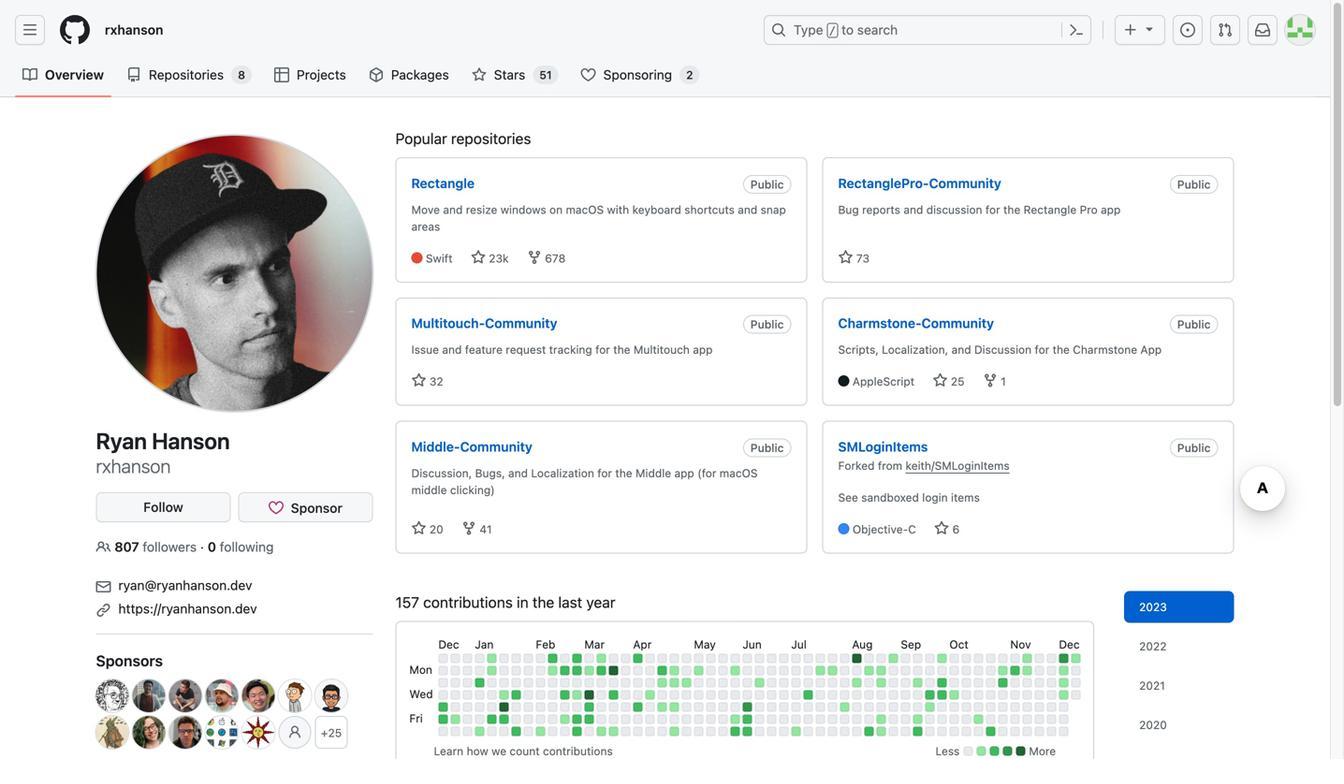 Task type: describe. For each thing, give the bounding box(es) containing it.
41
[[476, 523, 492, 536]]

smloginitems
[[838, 439, 928, 454]]

for for rectanglepro-community
[[985, 203, 1000, 216]]

popular repositories
[[395, 130, 531, 147]]

homepage image
[[60, 15, 90, 45]]

ryan@ryanhanson.dev link
[[118, 577, 252, 593]]

@purajit image
[[96, 716, 129, 749]]

@iharkatkavets image
[[205, 680, 238, 712]]

repositories
[[451, 130, 531, 147]]

73 link
[[838, 250, 870, 267]]

notifications image
[[1255, 22, 1270, 37]]

@solkaz image
[[132, 680, 165, 712]]

sponsors
[[96, 652, 163, 670]]

move and resize windows on macos with keyboard shortcuts and snap areas
[[411, 203, 786, 233]]

feb
[[536, 638, 555, 651]]

discussion
[[926, 203, 982, 216]]

objective-
[[853, 523, 908, 536]]

public for rectangle
[[750, 178, 784, 191]]

issue and feature request tracking for the multitouch app
[[411, 343, 713, 356]]

people image
[[96, 540, 111, 555]]

resize
[[466, 203, 497, 216]]

@mrdavidlaing image
[[315, 680, 348, 712]]

(for
[[697, 467, 716, 480]]

request
[[506, 343, 546, 356]]

32
[[426, 375, 443, 388]]

plus image
[[1123, 22, 1138, 37]]

157
[[395, 593, 419, 611]]

charmstone
[[1073, 343, 1137, 356]]

sandboxed
[[861, 491, 919, 504]]

snap
[[761, 203, 786, 216]]

2023 link
[[1124, 591, 1234, 623]]

@robmcguinness image
[[169, 716, 202, 749]]

ryan
[[96, 428, 147, 454]]

1 horizontal spatial rectangle
[[1024, 203, 1077, 216]]

1 dec from the left
[[438, 638, 459, 651]]

count
[[510, 745, 540, 758]]

from
[[878, 459, 902, 472]]

app inside discussion, bugs, and localization for the middle app (for macos middle clicking)
[[674, 467, 694, 480]]

2023
[[1139, 600, 1167, 613]]

2 dec from the left
[[1059, 638, 1080, 651]]

public for middle-community
[[750, 441, 784, 454]]

@jyc image
[[242, 680, 275, 712]]

0 vertical spatial contributions
[[423, 593, 513, 611]]

shortcuts
[[684, 203, 735, 216]]

public for multitouch-community
[[750, 318, 784, 331]]

app
[[1140, 343, 1162, 356]]

we
[[492, 745, 506, 758]]

localization,
[[882, 343, 948, 356]]

following
[[220, 539, 274, 555]]

0 horizontal spatial rectangle
[[411, 175, 475, 191]]

issue
[[411, 343, 439, 356]]

multitouch-community
[[411, 316, 557, 331]]

mon
[[409, 663, 432, 676]]

forked from keith/smloginitems
[[838, 459, 1010, 472]]

areas
[[411, 220, 440, 233]]

link image
[[96, 603, 111, 618]]

2020
[[1139, 718, 1167, 731]]

scripts,
[[838, 343, 879, 356]]

triangle down image
[[1142, 21, 1157, 36]]

25 link
[[933, 373, 965, 390]]

6
[[949, 523, 960, 536]]

items
[[951, 491, 980, 504]]

@mikejohnpage image
[[278, 680, 311, 712]]

41 link
[[461, 521, 492, 538]]

6 link
[[934, 521, 960, 538]]

1 vertical spatial contributions
[[543, 745, 613, 758]]

and up 25 at right
[[951, 343, 971, 356]]

repositories
[[149, 67, 224, 82]]

smloginitems link
[[838, 439, 928, 454]]

ryan hanson rxhanson
[[96, 428, 230, 477]]

feature
[[465, 343, 503, 356]]

+25
[[321, 726, 342, 739]]

@samuela image
[[169, 680, 202, 712]]

app for multitouch-community
[[693, 343, 713, 356]]

macos inside move and resize windows on macos with keyboard shortcuts and snap areas
[[566, 203, 604, 216]]

localization
[[531, 467, 594, 480]]

@chrisshyi image
[[205, 716, 238, 749]]

the left multitouch
[[613, 343, 630, 356]]

less
[[936, 745, 960, 758]]

apr
[[633, 638, 652, 651]]

/
[[829, 24, 836, 37]]

678 link
[[527, 250, 566, 267]]

tracking
[[549, 343, 592, 356]]

learn how we count contributions link
[[434, 745, 613, 758]]

fri
[[409, 712, 423, 725]]

macos inside discussion, bugs, and localization for the middle app (for macos middle clicking)
[[720, 467, 758, 480]]

public for charmstone-community
[[1177, 318, 1211, 331]]

multitouch-
[[411, 316, 485, 331]]

year
[[586, 593, 615, 611]]

stars image for 6
[[934, 521, 949, 536]]

with
[[607, 203, 629, 216]]

book image
[[22, 67, 37, 82]]

aug
[[852, 638, 873, 651]]

keith/smloginitems
[[906, 459, 1010, 472]]

oct
[[949, 638, 969, 651]]

the for middle-community
[[615, 467, 632, 480]]

and down the rectanglepro-community
[[904, 203, 923, 216]]

star image
[[472, 67, 486, 82]]

stars
[[494, 67, 525, 82]]

objective-c
[[853, 523, 916, 536]]

discussion
[[974, 343, 1032, 356]]

2
[[686, 68, 693, 81]]

the right in
[[532, 593, 554, 611]]

forks image for 41
[[461, 521, 476, 536]]



Task type: locate. For each thing, give the bounding box(es) containing it.
projects
[[297, 67, 346, 82]]

move
[[411, 203, 440, 216]]

table image
[[274, 67, 289, 82]]

2022
[[1139, 640, 1167, 653]]

mail image
[[96, 579, 111, 594]]

macos right on
[[566, 203, 604, 216]]

8
[[238, 68, 245, 81]]

@aslilac image
[[132, 716, 165, 749]]

wed
[[409, 687, 433, 701]]

stars image for 73
[[838, 250, 853, 265]]

for for charmstone-community
[[1035, 343, 1049, 356]]

807 followers
[[114, 539, 200, 555]]

last
[[558, 593, 582, 611]]

1 vertical spatial rxhanson
[[96, 455, 171, 477]]

followers
[[143, 539, 197, 555]]

157       contributions         in the last year
[[395, 593, 615, 611]]

the
[[1003, 203, 1020, 216], [613, 343, 630, 356], [1053, 343, 1070, 356], [615, 467, 632, 480], [532, 593, 554, 611]]

repo image
[[126, 67, 141, 82]]

app right multitouch
[[693, 343, 713, 356]]

fork image
[[983, 373, 998, 388]]

2 vertical spatial app
[[674, 467, 694, 480]]

1 vertical spatial macos
[[720, 467, 758, 480]]

stars image inside 23k "link"
[[471, 250, 486, 265]]

2020 link
[[1124, 709, 1234, 741]]

heart image
[[581, 67, 596, 82]]

stars image inside 20 link
[[411, 521, 426, 536]]

learn
[[434, 745, 463, 758]]

sponsor
[[291, 500, 343, 515]]

the for rectanglepro-community
[[1003, 203, 1020, 216]]

32 link
[[411, 373, 443, 390]]

pro
[[1080, 203, 1098, 216]]

forks image inside 41 link
[[461, 521, 476, 536]]

23k
[[486, 252, 509, 265]]

the left middle
[[615, 467, 632, 480]]

macos
[[566, 203, 604, 216], [720, 467, 758, 480]]

0 vertical spatial rxhanson
[[105, 22, 163, 37]]

Follow rxhanson submit
[[96, 492, 231, 522]]

community up the request
[[485, 316, 557, 331]]

learn how we count contributions
[[434, 745, 613, 758]]

may
[[694, 638, 716, 651]]

1 vertical spatial app
[[693, 343, 713, 356]]

charmstone-
[[838, 316, 922, 331]]

app left the (for
[[674, 467, 694, 480]]

rectanglepro-community
[[838, 175, 1001, 191]]

view rxhanson's full-sized avatar image
[[96, 135, 373, 412]]

multitouch-community link
[[411, 316, 557, 331]]

forks image for 678
[[527, 250, 542, 265]]

to
[[842, 22, 854, 37]]

2021 link
[[1124, 670, 1234, 701]]

public for smloginitems
[[1177, 441, 1211, 454]]

0 horizontal spatial macos
[[566, 203, 604, 216]]

stars image inside the 32 link
[[411, 373, 426, 388]]

charmstone-community
[[838, 316, 994, 331]]

@gulci image
[[242, 716, 275, 749]]

and down multitouch- on the left top of the page
[[442, 343, 462, 356]]

heart image
[[269, 500, 284, 515]]

rxhanson down ryan
[[96, 455, 171, 477]]

stars image down middle on the bottom of page
[[411, 521, 426, 536]]

popular
[[395, 130, 447, 147]]

0 horizontal spatial contributions
[[423, 593, 513, 611]]

rxhanson link
[[97, 15, 171, 45]]

for inside discussion, bugs, and localization for the middle app (for macos middle clicking)
[[597, 467, 612, 480]]

stars image for 32
[[411, 373, 426, 388]]

mar
[[584, 638, 605, 651]]

see sandboxed login items
[[838, 491, 980, 504]]

rectangle up move
[[411, 175, 475, 191]]

packages link
[[361, 61, 457, 89]]

app right pro
[[1101, 203, 1121, 216]]

the left charmstone at the top of the page
[[1053, 343, 1070, 356]]

email: ryan@ryanhanson.dev element
[[96, 572, 373, 595]]

73
[[853, 252, 870, 265]]

1 vertical spatial rectangle
[[1024, 203, 1077, 216]]

·
[[200, 539, 204, 555]]

git pull request image
[[1218, 22, 1233, 37]]

dec right "nov"
[[1059, 638, 1080, 651]]

applescript
[[853, 375, 915, 388]]

community up 'bugs,'
[[460, 439, 533, 454]]

forks image inside 678 link
[[527, 250, 542, 265]]

rectangle left pro
[[1024, 203, 1077, 216]]

macos right the (for
[[720, 467, 758, 480]]

ryan@ryanhanson.dev
[[118, 577, 252, 593]]

the inside discussion, bugs, and localization for the middle app (for macos middle clicking)
[[615, 467, 632, 480]]

0 horizontal spatial forks image
[[461, 521, 476, 536]]

middle-
[[411, 439, 460, 454]]

678
[[542, 252, 566, 265]]

the for charmstone-community
[[1053, 343, 1070, 356]]

community for middle-
[[460, 439, 533, 454]]

1 horizontal spatial macos
[[720, 467, 758, 480]]

stars image for 23k
[[471, 250, 486, 265]]

stars image down issue
[[411, 373, 426, 388]]

stars image down bug
[[838, 250, 853, 265]]

middle
[[636, 467, 671, 480]]

type / to search
[[794, 22, 898, 37]]

bug
[[838, 203, 859, 216]]

command palette image
[[1069, 22, 1084, 37]]

how
[[467, 745, 488, 758]]

stars image down localization,
[[933, 373, 948, 388]]

packages
[[391, 67, 449, 82]]

forks image
[[527, 250, 542, 265], [461, 521, 476, 536]]

for for middle-community
[[597, 467, 612, 480]]

2021
[[1139, 679, 1165, 692]]

public for rectanglepro-community
[[1177, 178, 1211, 191]]

1 link
[[983, 373, 1006, 390]]

0 vertical spatial rectangle
[[411, 175, 475, 191]]

1 vertical spatial forks image
[[461, 521, 476, 536]]

and inside discussion, bugs, and localization for the middle app (for macos middle clicking)
[[508, 467, 528, 480]]

forks image right 20
[[461, 521, 476, 536]]

community up discussion
[[929, 175, 1001, 191]]

scripts, localization, and discussion for the charmstone app
[[838, 343, 1162, 356]]

jun
[[743, 638, 762, 651]]

forked
[[838, 459, 875, 472]]

the right discussion
[[1003, 203, 1020, 216]]

middle-community
[[411, 439, 533, 454]]

community for rectanglepro-
[[929, 175, 1001, 191]]

stars image right swift at the left top
[[471, 250, 486, 265]]

package image
[[369, 67, 384, 82]]

community up scripts, localization, and discussion for the charmstone app on the right top of the page
[[922, 316, 994, 331]]

and left snap
[[738, 203, 757, 216]]

1
[[998, 375, 1006, 388]]

reports
[[862, 203, 900, 216]]

0 vertical spatial forks image
[[527, 250, 542, 265]]

forks image right 23k
[[527, 250, 542, 265]]

cell
[[438, 654, 448, 663], [451, 654, 460, 663], [463, 654, 472, 663], [475, 654, 484, 663], [487, 654, 496, 663], [499, 654, 509, 663], [511, 654, 521, 663], [524, 654, 533, 663], [536, 654, 545, 663], [548, 654, 557, 663], [560, 654, 569, 663], [572, 654, 582, 663], [584, 654, 594, 663], [597, 654, 606, 663], [609, 654, 618, 663], [621, 654, 630, 663], [633, 654, 642, 663], [645, 654, 655, 663], [657, 654, 667, 663], [670, 654, 679, 663], [682, 654, 691, 663], [694, 654, 703, 663], [706, 654, 715, 663], [718, 654, 728, 663], [730, 654, 740, 663], [743, 654, 752, 663], [755, 654, 764, 663], [767, 654, 776, 663], [779, 654, 788, 663], [791, 654, 801, 663], [803, 654, 813, 663], [816, 654, 825, 663], [828, 654, 837, 663], [840, 654, 849, 663], [852, 654, 861, 663], [864, 654, 874, 663], [876, 654, 886, 663], [889, 654, 898, 663], [901, 654, 910, 663], [913, 654, 922, 663], [925, 654, 934, 663], [937, 654, 947, 663], [949, 654, 959, 663], [962, 654, 971, 663], [974, 654, 983, 663], [986, 654, 995, 663], [998, 654, 1007, 663], [1010, 654, 1020, 663], [1022, 654, 1032, 663], [1035, 654, 1044, 663], [1047, 654, 1056, 663], [1059, 654, 1068, 663], [1071, 654, 1080, 663], [438, 666, 448, 675], [451, 666, 460, 675], [463, 666, 472, 675], [475, 666, 484, 675], [487, 666, 496, 675], [499, 666, 509, 675], [511, 666, 521, 675], [524, 666, 533, 675], [536, 666, 545, 675], [548, 666, 557, 675], [560, 666, 569, 675], [572, 666, 582, 675], [584, 666, 594, 675], [597, 666, 606, 675], [609, 666, 618, 675], [621, 666, 630, 675], [633, 666, 642, 675], [645, 666, 655, 675], [657, 666, 667, 675], [670, 666, 679, 675], [682, 666, 691, 675], [694, 666, 703, 675], [706, 666, 715, 675], [718, 666, 728, 675], [730, 666, 740, 675], [743, 666, 752, 675], [755, 666, 764, 675], [767, 666, 776, 675], [779, 666, 788, 675], [791, 666, 801, 675], [803, 666, 813, 675], [816, 666, 825, 675], [828, 666, 837, 675], [840, 666, 849, 675], [852, 666, 861, 675], [864, 666, 874, 675], [876, 666, 886, 675], [889, 666, 898, 675], [901, 666, 910, 675], [913, 666, 922, 675], [925, 666, 934, 675], [937, 666, 947, 675], [949, 666, 959, 675], [962, 666, 971, 675], [974, 666, 983, 675], [986, 666, 995, 675], [998, 666, 1007, 675], [1010, 666, 1020, 675], [1022, 666, 1032, 675], [1035, 666, 1044, 675], [1047, 666, 1056, 675], [1059, 666, 1068, 675], [1071, 666, 1080, 675], [438, 678, 448, 687], [451, 678, 460, 687], [463, 678, 472, 687], [475, 678, 484, 687], [487, 678, 496, 687], [499, 678, 509, 687], [511, 678, 521, 687], [524, 678, 533, 687], [536, 678, 545, 687], [548, 678, 557, 687], [560, 678, 569, 687], [572, 678, 582, 687], [584, 678, 594, 687], [597, 678, 606, 687], [609, 678, 618, 687], [621, 678, 630, 687], [633, 678, 642, 687], [645, 678, 655, 687], [657, 678, 667, 687], [670, 678, 679, 687], [682, 678, 691, 687], [694, 678, 703, 687], [706, 678, 715, 687], [718, 678, 728, 687], [730, 678, 740, 687], [743, 678, 752, 687], [755, 678, 764, 687], [767, 678, 776, 687], [779, 678, 788, 687], [791, 678, 801, 687], [803, 678, 813, 687], [816, 678, 825, 687], [828, 678, 837, 687], [840, 678, 849, 687], [852, 678, 861, 687], [864, 678, 874, 687], [876, 678, 886, 687], [889, 678, 898, 687], [901, 678, 910, 687], [913, 678, 922, 687], [925, 678, 934, 687], [937, 678, 947, 687], [949, 678, 959, 687], [962, 678, 971, 687], [974, 678, 983, 687], [986, 678, 995, 687], [998, 678, 1007, 687], [1010, 678, 1020, 687], [1022, 678, 1032, 687], [1035, 678, 1044, 687], [1047, 678, 1056, 687], [1059, 678, 1068, 687], [1071, 678, 1080, 687], [438, 690, 448, 700], [451, 690, 460, 700], [463, 690, 472, 700], [475, 690, 484, 700], [487, 690, 496, 700], [499, 690, 509, 700], [511, 690, 521, 700], [524, 690, 533, 700], [536, 690, 545, 700], [548, 690, 557, 700], [560, 690, 569, 700], [572, 690, 582, 700], [584, 690, 594, 700], [597, 690, 606, 700], [609, 690, 618, 700], [621, 690, 630, 700], [633, 690, 642, 700], [645, 690, 655, 700], [657, 690, 667, 700], [670, 690, 679, 700], [682, 690, 691, 700], [694, 690, 703, 700], [706, 690, 715, 700], [718, 690, 728, 700], [730, 690, 740, 700], [743, 690, 752, 700], [755, 690, 764, 700], [767, 690, 776, 700], [779, 690, 788, 700], [791, 690, 801, 700], [803, 690, 813, 700], [816, 690, 825, 700], [828, 690, 837, 700], [840, 690, 849, 700], [852, 690, 861, 700], [864, 690, 874, 700], [876, 690, 886, 700], [889, 690, 898, 700], [901, 690, 910, 700], [913, 690, 922, 700], [925, 690, 934, 700], [937, 690, 947, 700], [949, 690, 959, 700], [962, 690, 971, 700], [974, 690, 983, 700], [986, 690, 995, 700], [998, 690, 1007, 700], [1010, 690, 1020, 700], [1022, 690, 1032, 700], [1035, 690, 1044, 700], [1047, 690, 1056, 700], [1059, 690, 1068, 700], [1071, 690, 1080, 700], [438, 702, 448, 712], [451, 702, 460, 712], [463, 702, 472, 712], [475, 702, 484, 712], [487, 702, 496, 712], [499, 702, 509, 712], [511, 702, 521, 712], [524, 702, 533, 712], [536, 702, 545, 712], [548, 702, 557, 712], [560, 702, 569, 712], [572, 702, 582, 712], [584, 702, 594, 712], [597, 702, 606, 712], [609, 702, 618, 712], [621, 702, 630, 712], [633, 702, 642, 712], [645, 702, 655, 712], [657, 702, 667, 712], [670, 702, 679, 712], [682, 702, 691, 712], [694, 702, 703, 712], [706, 702, 715, 712], [718, 702, 728, 712], [730, 702, 740, 712], [743, 702, 752, 712], [755, 702, 764, 712], [767, 702, 776, 712], [779, 702, 788, 712], [791, 702, 801, 712], [803, 702, 813, 712], [816, 702, 825, 712], [828, 702, 837, 712], [840, 702, 849, 712], [852, 702, 861, 712], [864, 702, 874, 712], [876, 702, 886, 712], [889, 702, 898, 712], [901, 702, 910, 712], [913, 702, 922, 712], [925, 702, 934, 712], [937, 702, 947, 712], [949, 702, 959, 712], [962, 702, 971, 712], [974, 702, 983, 712], [986, 702, 995, 712], [998, 702, 1007, 712], [1010, 702, 1020, 712], [1022, 702, 1032, 712], [1035, 702, 1044, 712], [1047, 702, 1056, 712], [1059, 702, 1068, 712], [438, 715, 448, 724], [451, 715, 460, 724], [463, 715, 472, 724], [475, 715, 484, 724], [487, 715, 496, 724], [499, 715, 509, 724], [511, 715, 521, 724], [524, 715, 533, 724], [536, 715, 545, 724], [548, 715, 557, 724], [560, 715, 569, 724], [572, 715, 582, 724], [584, 715, 594, 724], [597, 715, 606, 724], [609, 715, 618, 724], [621, 715, 630, 724], [633, 715, 642, 724], [645, 715, 655, 724], [657, 715, 667, 724], [670, 715, 679, 724], [682, 715, 691, 724], [694, 715, 703, 724], [706, 715, 715, 724], [718, 715, 728, 724], [730, 715, 740, 724], [743, 715, 752, 724], [755, 715, 764, 724], [767, 715, 776, 724], [779, 715, 788, 724], [791, 715, 801, 724], [803, 715, 813, 724], [816, 715, 825, 724], [828, 715, 837, 724], [840, 715, 849, 724], [852, 715, 861, 724], [864, 715, 874, 724], [876, 715, 886, 724], [889, 715, 898, 724], [901, 715, 910, 724], [913, 715, 922, 724], [925, 715, 934, 724], [937, 715, 947, 724], [949, 715, 959, 724], [962, 715, 971, 724], [974, 715, 983, 724], [986, 715, 995, 724], [998, 715, 1007, 724], [1010, 715, 1020, 724], [1022, 715, 1032, 724], [1035, 715, 1044, 724], [1047, 715, 1056, 724], [1059, 715, 1068, 724], [438, 727, 448, 736], [451, 727, 460, 736], [463, 727, 472, 736], [475, 727, 484, 736], [487, 727, 496, 736], [499, 727, 509, 736], [511, 727, 521, 736], [524, 727, 533, 736], [536, 727, 545, 736], [548, 727, 557, 736], [560, 727, 569, 736], [572, 727, 582, 736], [584, 727, 594, 736], [597, 727, 606, 736], [609, 727, 618, 736], [621, 727, 630, 736], [633, 727, 642, 736], [645, 727, 655, 736], [657, 727, 667, 736], [670, 727, 679, 736], [682, 727, 691, 736], [694, 727, 703, 736], [706, 727, 715, 736], [718, 727, 728, 736], [730, 727, 740, 736], [743, 727, 752, 736], [755, 727, 764, 736], [767, 727, 776, 736], [779, 727, 788, 736], [791, 727, 801, 736], [803, 727, 813, 736], [816, 727, 825, 736], [828, 727, 837, 736], [840, 727, 849, 736], [852, 727, 861, 736], [864, 727, 874, 736], [876, 727, 886, 736], [889, 727, 898, 736], [901, 727, 910, 736], [913, 727, 922, 736], [925, 727, 934, 736], [937, 727, 947, 736], [949, 727, 959, 736], [962, 727, 971, 736], [974, 727, 983, 736], [986, 727, 995, 736], [998, 727, 1007, 736], [1010, 727, 1020, 736], [1022, 727, 1032, 736], [1035, 727, 1044, 736], [1047, 727, 1056, 736], [1059, 727, 1068, 736]]

rectanglepro-community link
[[838, 175, 1001, 191]]

stars image right c
[[934, 521, 949, 536]]

middle
[[411, 483, 447, 496]]

issue opened image
[[1180, 22, 1195, 37]]

rxhanson inside ryan hanson rxhanson
[[96, 455, 171, 477]]

stars image inside 6 link
[[934, 521, 949, 536]]

community for multitouch-
[[485, 316, 557, 331]]

keyboard
[[632, 203, 681, 216]]

projects link
[[267, 61, 354, 89]]

grid containing dec
[[407, 633, 1083, 739]]

1 horizontal spatial dec
[[1059, 638, 1080, 651]]

private sponsor image
[[287, 725, 302, 740]]

0 horizontal spatial dec
[[438, 638, 459, 651]]

stars image
[[471, 250, 486, 265], [838, 250, 853, 265], [411, 521, 426, 536]]

stars image inside "73" link
[[838, 250, 853, 265]]

0 vertical spatial app
[[1101, 203, 1121, 216]]

sep
[[901, 638, 921, 651]]

app for rectanglepro-community
[[1101, 203, 1121, 216]]

stars image
[[411, 373, 426, 388], [933, 373, 948, 388], [934, 521, 949, 536]]

rxhanson up repo icon
[[105, 22, 163, 37]]

807
[[114, 539, 139, 555]]

https://ryanhanson.dev link
[[118, 601, 257, 616]]

keith/smloginitems link
[[906, 459, 1010, 472]]

rectangle link
[[411, 175, 475, 191]]

0 vertical spatial macos
[[566, 203, 604, 216]]

and right 'bugs,'
[[508, 467, 528, 480]]

grid
[[407, 633, 1083, 739]]

20
[[426, 523, 443, 536]]

jul
[[791, 638, 807, 651]]

middle-community link
[[411, 439, 533, 454]]

1 horizontal spatial contributions
[[543, 745, 613, 758]]

51
[[539, 68, 552, 81]]

0
[[208, 539, 216, 555]]

community
[[929, 175, 1001, 191], [485, 316, 557, 331], [922, 316, 994, 331], [460, 439, 533, 454]]

stars image inside 25 link
[[933, 373, 948, 388]]

stars image for 25
[[933, 373, 948, 388]]

stars image for 20
[[411, 521, 426, 536]]

@deltamualpha image
[[96, 680, 129, 712]]

contributions up jan
[[423, 593, 513, 611]]

1 horizontal spatial stars image
[[471, 250, 486, 265]]

2 horizontal spatial stars image
[[838, 250, 853, 265]]

sponsoring
[[603, 67, 672, 82]]

0 horizontal spatial stars image
[[411, 521, 426, 536]]

dec left jan
[[438, 638, 459, 651]]

23k link
[[471, 250, 509, 267]]

+25 link
[[321, 726, 342, 739]]

app
[[1101, 203, 1121, 216], [693, 343, 713, 356], [674, 467, 694, 480]]

and right move
[[443, 203, 463, 216]]

community for charmstone-
[[922, 316, 994, 331]]

bugs,
[[475, 467, 505, 480]]

jan
[[475, 638, 494, 651]]

login
[[922, 491, 948, 504]]

1 horizontal spatial forks image
[[527, 250, 542, 265]]

rectanglepro-
[[838, 175, 929, 191]]

in
[[517, 593, 529, 611]]

contributions right "count"
[[543, 745, 613, 758]]

more
[[1029, 745, 1056, 758]]



Task type: vqa. For each thing, say whether or not it's contained in the screenshot.
'to' within the Java was originally developed as an alternative to the C/C++ programming languages. It is now mainly used for building web, desktop, mobile, and embedded applications. Java is owned and licensed through Oracle, with free and open source implementations available from Oracle and other vendors.
no



